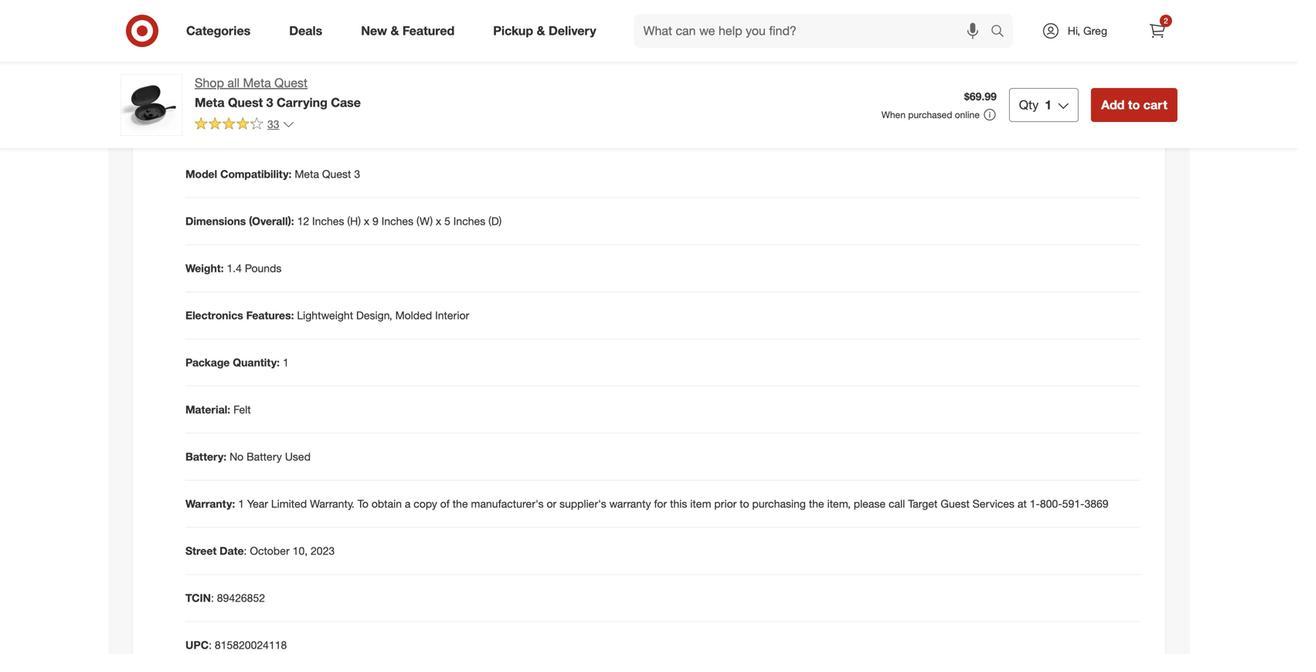 Task type: describe. For each thing, give the bounding box(es) containing it.
dimensions
[[186, 214, 246, 228]]

at
[[1018, 497, 1027, 511]]

featured
[[403, 23, 455, 38]]

2 link
[[1141, 14, 1175, 48]]

& for new
[[391, 23, 399, 38]]

material:
[[186, 403, 231, 417]]

prior
[[715, 497, 737, 511]]

package quantity: 1
[[186, 356, 289, 369]]

item
[[691, 497, 712, 511]]

quest down all
[[228, 95, 263, 110]]

(overall):
[[249, 214, 294, 228]]

case
[[250, 24, 273, 38]]

the left 'item,'
[[809, 497, 825, 511]]

and up the from
[[446, 9, 464, 22]]

snag-
[[317, 9, 345, 22]]

backed
[[370, 61, 406, 75]]

with down incorporating
[[357, 46, 377, 60]]

interior
[[435, 309, 470, 322]]

new & featured link
[[348, 14, 474, 48]]

(h)
[[347, 214, 361, 228]]

our
[[461, 24, 477, 38]]

street
[[186, 545, 217, 558]]

improved
[[467, 9, 512, 22]]

battery:
[[186, 450, 227, 464]]

target
[[909, 497, 938, 511]]

(d)
[[489, 214, 502, 228]]

6. zip
[[201, 9, 236, 22]]

591-
[[1063, 497, 1085, 511]]

warranty:
[[186, 497, 235, 511]]

warranty
[[748, 18, 792, 32]]

purchasing
[[753, 497, 806, 511]]

gets
[[551, 9, 572, 22]]

the left "case"
[[232, 24, 247, 38]]

zipper.
[[367, 9, 399, 22]]

deals
[[289, 23, 323, 38]]

model
[[186, 167, 217, 181]]

1 x from the left
[[364, 214, 370, 228]]

design
[[515, 9, 548, 22]]

meta down shop
[[195, 95, 225, 110]]

search
[[984, 25, 1021, 40]]

year
[[454, 61, 474, 75]]

1 horizontal spatial this
[[670, 497, 688, 511]]

1.4
[[227, 262, 242, 275]]

greg
[[1084, 24, 1108, 37]]

lightweight
[[297, 309, 353, 322]]

89426852
[[217, 592, 265, 605]]

7. elevate your vr experience with this genuine meta accessory, designed to work seamlessly with meta quest 3 and backed by a one year warranty.
[[201, 46, 608, 75]]

earlier
[[480, 24, 509, 38]]

: for 815820024118
[[209, 639, 212, 652]]

pounds
[[245, 262, 282, 275]]

categories
[[186, 23, 251, 38]]

delivery
[[549, 23, 597, 38]]

cart
[[1144, 97, 1168, 112]]

2 x from the left
[[436, 214, 442, 228]]

material: felt
[[186, 403, 251, 417]]

pickup
[[493, 23, 534, 38]]

& for pickup
[[537, 23, 546, 38]]

the right copy
[[453, 497, 468, 511]]

tcin
[[186, 592, 211, 605]]

call
[[889, 497, 906, 511]]

1 horizontal spatial 1
[[283, 356, 289, 369]]

ease,
[[299, 24, 325, 38]]

case inside shop all meta quest meta quest 3 carrying case
[[331, 95, 361, 110]]

manufacturer's
[[471, 497, 544, 511]]

qty
[[1020, 97, 1039, 112]]

guest
[[941, 497, 970, 511]]

1-
[[1030, 497, 1041, 511]]

and right in
[[607, 9, 625, 22]]

guide
[[795, 18, 824, 32]]

7. elevate
[[201, 46, 256, 60]]

pickup & delivery
[[493, 23, 597, 38]]

3 inches from the left
[[454, 214, 486, 228]]

hi,
[[1068, 24, 1081, 37]]

quest inside 7. elevate your vr experience with this genuine meta accessory, designed to work seamlessly with meta quest 3 and backed by a one year warranty.
[[308, 61, 337, 75]]

from
[[435, 24, 458, 38]]

meta up the 12
[[295, 167, 319, 181]]

services
[[973, 497, 1015, 511]]

with up 'vr'
[[276, 24, 296, 38]]

0 vertical spatial :
[[244, 545, 247, 558]]

33
[[267, 117, 280, 131]]

genuine
[[400, 46, 439, 60]]

electronics
[[186, 309, 243, 322]]

battery
[[247, 450, 282, 464]]

obtain
[[372, 497, 402, 511]]

model compatibility: meta quest 3
[[186, 167, 360, 181]]

of inside 6. zip and go with the snag-free zipper. the new and improved design gets you in and out of the case with ease, incorporating insights from our earlier meta quest 2 case.
[[220, 24, 229, 38]]

insights
[[395, 24, 432, 38]]

for
[[654, 497, 667, 511]]

shop
[[195, 75, 224, 90]]

meta right all
[[243, 75, 271, 90]]

date
[[220, 545, 244, 558]]

3 inside shop all meta quest meta quest 3 carrying case
[[266, 95, 273, 110]]

6. zip and go with the snag-free zipper. the new and improved design gets you in and out of the case with ease, incorporating insights from our earlier meta quest 2 case.
[[201, 9, 625, 38]]

your
[[259, 46, 280, 60]]

1 vertical spatial a
[[405, 497, 411, 511]]

meta inside 6. zip and go with the snag-free zipper. the new and improved design gets you in and out of the case with ease, incorporating insights from our earlier meta quest 2 case.
[[512, 24, 537, 38]]

or
[[547, 497, 557, 511]]

molded
[[396, 309, 432, 322]]

5
[[445, 214, 451, 228]]



Task type: vqa. For each thing, say whether or not it's contained in the screenshot.
'Qty 1'
yes



Task type: locate. For each thing, give the bounding box(es) containing it.
a left copy
[[405, 497, 411, 511]]

9
[[373, 214, 379, 228]]

● carrying case ● safety and warranty guide
[[676, 3, 824, 32]]

to inside button
[[1129, 97, 1141, 112]]

and inside 7. elevate your vr experience with this genuine meta accessory, designed to work seamlessly with meta quest 3 and backed by a one year warranty.
[[349, 61, 367, 75]]

3
[[340, 61, 346, 75], [266, 95, 273, 110], [354, 167, 360, 181]]

1 vertical spatial this
[[670, 497, 688, 511]]

1 vertical spatial 3
[[266, 95, 273, 110]]

categories link
[[173, 14, 270, 48]]

1 vertical spatial case
[[331, 95, 361, 110]]

0 horizontal spatial this
[[380, 46, 397, 60]]

battery: no battery used
[[186, 450, 311, 464]]

to right add
[[1129, 97, 1141, 112]]

1 horizontal spatial 2
[[1164, 16, 1169, 26]]

2 horizontal spatial inches
[[454, 214, 486, 228]]

felt
[[234, 403, 251, 417]]

case up warranty
[[738, 3, 762, 16]]

search button
[[984, 14, 1021, 51]]

0 vertical spatial 3
[[340, 61, 346, 75]]

2 vertical spatial to
[[740, 497, 750, 511]]

all
[[228, 75, 240, 90]]

x left "5"
[[436, 214, 442, 228]]

0 horizontal spatial to
[[571, 46, 581, 60]]

1 horizontal spatial x
[[436, 214, 442, 228]]

to
[[571, 46, 581, 60], [1129, 97, 1141, 112], [740, 497, 750, 511]]

meta down 'vr'
[[280, 61, 305, 75]]

shop all meta quest meta quest 3 carrying case
[[195, 75, 361, 110]]

1 horizontal spatial a
[[424, 61, 429, 75]]

this inside 7. elevate your vr experience with this genuine meta accessory, designed to work seamlessly with meta quest 3 and backed by a one year warranty.
[[380, 46, 397, 60]]

815820024118
[[215, 639, 287, 652]]

1 for qty
[[1045, 97, 1052, 112]]

: left 815820024118
[[209, 639, 212, 652]]

inches
[[312, 214, 344, 228], [382, 214, 414, 228], [454, 214, 486, 228]]

1 horizontal spatial 3
[[340, 61, 346, 75]]

to inside 7. elevate your vr experience with this genuine meta accessory, designed to work seamlessly with meta quest 3 and backed by a one year warranty.
[[571, 46, 581, 60]]

new
[[361, 23, 387, 38]]

2 right greg
[[1164, 16, 1169, 26]]

package
[[186, 356, 230, 369]]

0 horizontal spatial 2
[[572, 24, 578, 38]]

2 vertical spatial 1
[[238, 497, 244, 511]]

out
[[201, 24, 217, 38]]

with
[[276, 9, 296, 22], [276, 24, 296, 38], [357, 46, 377, 60], [257, 61, 277, 75]]

What can we help you find? suggestions appear below search field
[[634, 14, 995, 48]]

3 down 'experience'
[[340, 61, 346, 75]]

inches right the 12
[[312, 214, 344, 228]]

0 horizontal spatial 1
[[238, 497, 244, 511]]

when
[[882, 109, 906, 121]]

0 horizontal spatial &
[[391, 23, 399, 38]]

1 horizontal spatial &
[[537, 23, 546, 38]]

specifications
[[186, 126, 285, 144]]

0 vertical spatial a
[[424, 61, 429, 75]]

0 horizontal spatial inches
[[312, 214, 344, 228]]

0 horizontal spatial a
[[405, 497, 411, 511]]

1 left "year"
[[238, 497, 244, 511]]

case right carrying
[[331, 95, 361, 110]]

to
[[358, 497, 369, 511]]

with down your
[[257, 61, 277, 75]]

and left warranty
[[727, 18, 745, 32]]

deals link
[[276, 14, 342, 48]]

you
[[575, 9, 592, 22]]

the
[[299, 9, 314, 22], [232, 24, 247, 38], [453, 497, 468, 511], [809, 497, 825, 511]]

& inside pickup & delivery link
[[537, 23, 546, 38]]

the up the 'deals'
[[299, 9, 314, 22]]

1 for warranty:
[[238, 497, 244, 511]]

quest up carrying
[[275, 75, 308, 90]]

quantity:
[[233, 356, 280, 369]]

year
[[247, 497, 268, 511]]

qty 1
[[1020, 97, 1052, 112]]

of right copy
[[440, 497, 450, 511]]

1 horizontal spatial to
[[740, 497, 750, 511]]

0 horizontal spatial x
[[364, 214, 370, 228]]

to left work
[[571, 46, 581, 60]]

free
[[345, 9, 364, 22]]

1 vertical spatial :
[[211, 592, 214, 605]]

2
[[1164, 16, 1169, 26], [572, 24, 578, 38]]

compatibility:
[[220, 167, 292, 181]]

in
[[595, 9, 604, 22]]

: left 89426852
[[211, 592, 214, 605]]

x left 9
[[364, 214, 370, 228]]

this right for
[[670, 497, 688, 511]]

3 up (h)
[[354, 167, 360, 181]]

with right go at left
[[276, 9, 296, 22]]

carrying
[[277, 95, 328, 110]]

this
[[380, 46, 397, 60], [670, 497, 688, 511]]

800-
[[1041, 497, 1063, 511]]

0 horizontal spatial of
[[220, 24, 229, 38]]

when purchased online
[[882, 109, 980, 121]]

quest inside 6. zip and go with the snag-free zipper. the new and improved design gets you in and out of the case with ease, incorporating insights from our earlier meta quest 2 case.
[[540, 24, 569, 38]]

no
[[230, 450, 244, 464]]

features:
[[246, 309, 294, 322]]

and inside ● carrying case ● safety and warranty guide
[[727, 18, 745, 32]]

warranty
[[610, 497, 651, 511]]

add to cart button
[[1092, 88, 1178, 122]]

& down design at top left
[[537, 23, 546, 38]]

seamlessly
[[201, 61, 254, 75]]

(w)
[[417, 214, 433, 228]]

case inside ● carrying case ● safety and warranty guide
[[738, 3, 762, 16]]

0 vertical spatial of
[[220, 24, 229, 38]]

1 & from the left
[[391, 23, 399, 38]]

1 inches from the left
[[312, 214, 344, 228]]

1 right quantity:
[[283, 356, 289, 369]]

2 horizontal spatial 3
[[354, 167, 360, 181]]

add
[[1102, 97, 1125, 112]]

0 vertical spatial to
[[571, 46, 581, 60]]

1 horizontal spatial of
[[440, 497, 450, 511]]

this up 'backed'
[[380, 46, 397, 60]]

2 down the you
[[572, 24, 578, 38]]

a inside 7. elevate your vr experience with this genuine meta accessory, designed to work seamlessly with meta quest 3 and backed by a one year warranty.
[[424, 61, 429, 75]]

electronics features: lightweight design, molded interior
[[186, 309, 470, 322]]

tcin : 89426852
[[186, 592, 265, 605]]

item,
[[828, 497, 851, 511]]

upc : 815820024118
[[186, 639, 287, 652]]

1 vertical spatial 1
[[283, 356, 289, 369]]

2 horizontal spatial 1
[[1045, 97, 1052, 112]]

warranty.
[[477, 61, 520, 75]]

meta down design at top left
[[512, 24, 537, 38]]

experience
[[300, 46, 354, 60]]

inches right 9
[[382, 214, 414, 228]]

new
[[423, 9, 443, 22]]

& inside new & featured link
[[391, 23, 399, 38]]

1 horizontal spatial case
[[738, 3, 762, 16]]

2 inches from the left
[[382, 214, 414, 228]]

2 horizontal spatial to
[[1129, 97, 1141, 112]]

2 vertical spatial 3
[[354, 167, 360, 181]]

to right prior
[[740, 497, 750, 511]]

1 vertical spatial of
[[440, 497, 450, 511]]

0 vertical spatial this
[[380, 46, 397, 60]]

and left go at left
[[239, 9, 258, 22]]

quest down 'experience'
[[308, 61, 337, 75]]

used
[[285, 450, 311, 464]]

and left 'backed'
[[349, 61, 367, 75]]

a
[[424, 61, 429, 75], [405, 497, 411, 511]]

2 & from the left
[[537, 23, 546, 38]]

3 inside 7. elevate your vr experience with this genuine meta accessory, designed to work seamlessly with meta quest 3 and backed by a one year warranty.
[[340, 61, 346, 75]]

quest up the dimensions (overall): 12 inches (h) x 9 inches (w) x 5 inches (d)
[[322, 167, 351, 181]]

upc
[[186, 639, 209, 652]]

0 vertical spatial 1
[[1045, 97, 1052, 112]]

1 right qty
[[1045, 97, 1052, 112]]

quest down gets
[[540, 24, 569, 38]]

one
[[432, 61, 451, 75]]

quest
[[540, 24, 569, 38], [308, 61, 337, 75], [275, 75, 308, 90], [228, 95, 263, 110], [322, 167, 351, 181]]

3869
[[1085, 497, 1109, 511]]

purchased
[[909, 109, 953, 121]]

: for 89426852
[[211, 592, 214, 605]]

0 horizontal spatial case
[[331, 95, 361, 110]]

designed
[[524, 46, 568, 60]]

incorporating
[[328, 24, 392, 38]]

2 vertical spatial :
[[209, 639, 212, 652]]

design,
[[356, 309, 392, 322]]

1 horizontal spatial inches
[[382, 214, 414, 228]]

image of meta quest 3 carrying case image
[[121, 74, 182, 136]]

0 vertical spatial case
[[738, 3, 762, 16]]

case
[[738, 3, 762, 16], [331, 95, 361, 110]]

warranty: 1 year limited warranty. to obtain a copy of the manufacturer's or supplier's warranty for this item prior to purchasing the item, please call target guest services at 1-800-591-3869
[[186, 497, 1109, 511]]

0 horizontal spatial 3
[[266, 95, 273, 110]]

street date : october 10, 2023
[[186, 545, 335, 558]]

a right by
[[424, 61, 429, 75]]

online
[[955, 109, 980, 121]]

3 up 33 on the left
[[266, 95, 273, 110]]

meta up year
[[442, 46, 466, 60]]

please
[[854, 497, 886, 511]]

● carrying
[[676, 3, 735, 16]]

of right out
[[220, 24, 229, 38]]

: left october
[[244, 545, 247, 558]]

2 inside 6. zip and go with the snag-free zipper. the new and improved design gets you in and out of the case with ease, incorporating insights from our earlier meta quest 2 case.
[[572, 24, 578, 38]]

$69.99
[[965, 90, 997, 103]]

go
[[261, 9, 273, 22]]

new & featured
[[361, 23, 455, 38]]

pickup & delivery link
[[480, 14, 616, 48]]

case.
[[581, 24, 606, 38]]

● safety
[[676, 18, 724, 32]]

inches right "5"
[[454, 214, 486, 228]]

1 vertical spatial to
[[1129, 97, 1141, 112]]

& down zipper.
[[391, 23, 399, 38]]

the
[[402, 9, 420, 22]]



